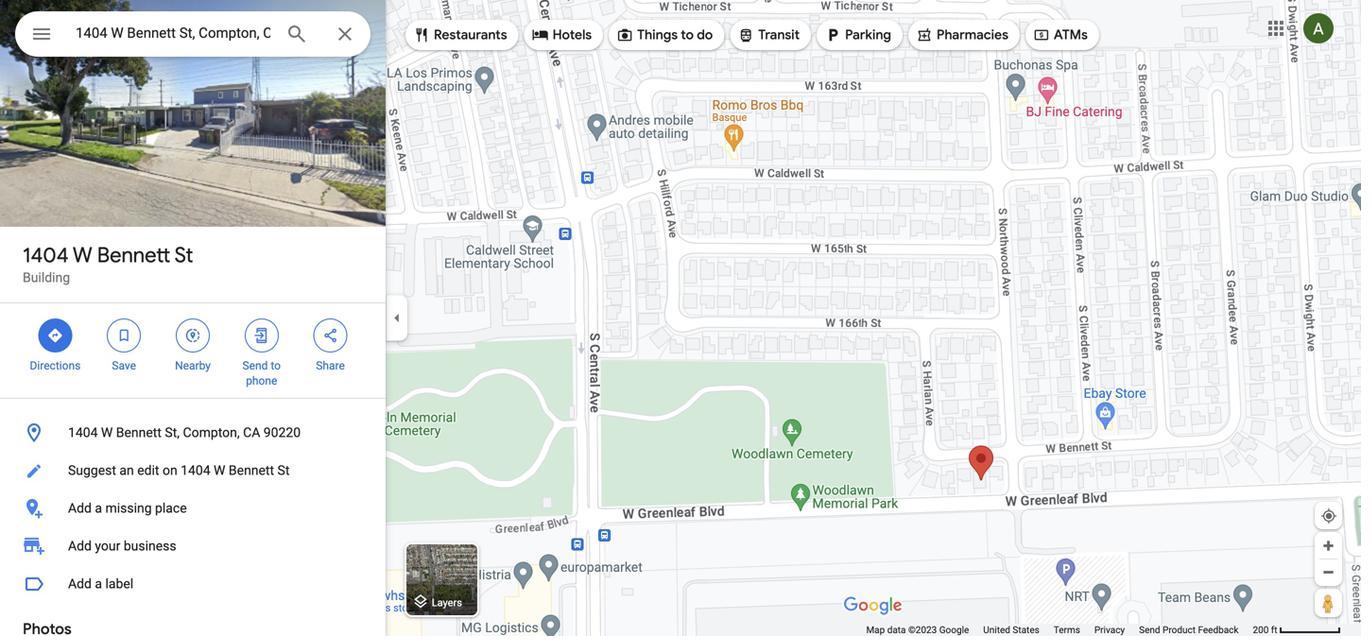 Task type: locate. For each thing, give the bounding box(es) containing it.
1 vertical spatial add
[[68, 539, 92, 554]]

add inside add a missing place button
[[68, 501, 92, 516]]

bennett left st,
[[116, 425, 162, 441]]

0 vertical spatial a
[[95, 501, 102, 516]]


[[916, 25, 933, 45]]

send left product
[[1140, 625, 1161, 636]]

 parking
[[825, 25, 892, 45]]

edit
[[137, 463, 159, 479]]

show your location image
[[1321, 508, 1338, 525]]

a
[[95, 501, 102, 516], [95, 576, 102, 592]]

1 vertical spatial bennett
[[116, 425, 162, 441]]

send
[[243, 359, 268, 373], [1140, 625, 1161, 636]]

bennett down ca
[[229, 463, 274, 479]]

1404 up suggest
[[68, 425, 98, 441]]

your
[[95, 539, 120, 554]]

0 vertical spatial w
[[73, 242, 92, 269]]

st
[[175, 242, 193, 269], [278, 463, 290, 479]]

terms button
[[1054, 624, 1081, 636]]

a left missing
[[95, 501, 102, 516]]

united states button
[[984, 624, 1040, 636]]

add left label
[[68, 576, 92, 592]]

data
[[888, 625, 906, 636]]

1 vertical spatial send
[[1140, 625, 1161, 636]]

0 vertical spatial add
[[68, 501, 92, 516]]

footer
[[867, 624, 1254, 636]]

1404 inside 1404 w bennett st building
[[23, 242, 69, 269]]

1 vertical spatial a
[[95, 576, 102, 592]]

1404
[[23, 242, 69, 269], [68, 425, 98, 441], [181, 463, 211, 479]]

2 add from the top
[[68, 539, 92, 554]]

restaurants
[[434, 26, 508, 44]]

states
[[1013, 625, 1040, 636]]

©2023
[[909, 625, 937, 636]]

1 horizontal spatial w
[[101, 425, 113, 441]]

google
[[940, 625, 970, 636]]

send inside send to phone
[[243, 359, 268, 373]]

2 vertical spatial add
[[68, 576, 92, 592]]

1 a from the top
[[95, 501, 102, 516]]

st,
[[165, 425, 180, 441]]

to
[[681, 26, 694, 44], [271, 359, 281, 373]]

send to phone
[[243, 359, 281, 388]]

w
[[73, 242, 92, 269], [101, 425, 113, 441], [214, 463, 226, 479]]

0 vertical spatial to
[[681, 26, 694, 44]]

1 vertical spatial w
[[101, 425, 113, 441]]

send inside button
[[1140, 625, 1161, 636]]

bennett
[[97, 242, 170, 269], [116, 425, 162, 441], [229, 463, 274, 479]]

0 vertical spatial bennett
[[97, 242, 170, 269]]

to inside  things to do
[[681, 26, 694, 44]]

to inside send to phone
[[271, 359, 281, 373]]

things
[[638, 26, 678, 44]]

add a label
[[68, 576, 133, 592]]

bennett inside 1404 w bennett st, compton, ca 90220 button
[[116, 425, 162, 441]]

0 horizontal spatial w
[[73, 242, 92, 269]]

1404 w bennett st main content
[[0, 0, 386, 636]]

None field
[[76, 22, 270, 44]]

add inside add a label "button"
[[68, 576, 92, 592]]

0 horizontal spatial to
[[271, 359, 281, 373]]

a inside add a missing place button
[[95, 501, 102, 516]]

add for add your business
[[68, 539, 92, 554]]

200
[[1254, 625, 1269, 636]]

1404 w bennett st, compton, ca 90220
[[68, 425, 301, 441]]

a inside add a label "button"
[[95, 576, 102, 592]]


[[30, 20, 53, 48]]

terms
[[1054, 625, 1081, 636]]

footer containing map data ©2023 google
[[867, 624, 1254, 636]]

 hotels
[[532, 25, 592, 45]]

on
[[163, 463, 177, 479]]

0 vertical spatial send
[[243, 359, 268, 373]]

1 vertical spatial 1404
[[68, 425, 98, 441]]

pharmacies
[[937, 26, 1009, 44]]

 atms
[[1034, 25, 1088, 45]]

0 vertical spatial st
[[175, 242, 193, 269]]

map
[[867, 625, 885, 636]]

1404 w bennett st building
[[23, 242, 193, 286]]

0 horizontal spatial send
[[243, 359, 268, 373]]


[[1034, 25, 1051, 45]]

bennett inside 1404 w bennett st building
[[97, 242, 170, 269]]

w inside 1404 w bennett st building
[[73, 242, 92, 269]]

1404 for st
[[23, 242, 69, 269]]

add your business
[[68, 539, 176, 554]]

2 a from the top
[[95, 576, 102, 592]]

place
[[155, 501, 187, 516]]

add a missing place button
[[0, 490, 386, 528]]

3 add from the top
[[68, 576, 92, 592]]

zoom in image
[[1322, 539, 1336, 553]]

1 vertical spatial st
[[278, 463, 290, 479]]

directions
[[30, 359, 81, 373]]

add
[[68, 501, 92, 516], [68, 539, 92, 554], [68, 576, 92, 592]]

2 vertical spatial 1404
[[181, 463, 211, 479]]

add inside add your business link
[[68, 539, 92, 554]]

200 ft
[[1254, 625, 1278, 636]]

add left your
[[68, 539, 92, 554]]

0 vertical spatial 1404
[[23, 242, 69, 269]]

2 vertical spatial bennett
[[229, 463, 274, 479]]

parking
[[846, 26, 892, 44]]

label
[[105, 576, 133, 592]]

ft
[[1272, 625, 1278, 636]]

st up  at the bottom of page
[[175, 242, 193, 269]]

add down suggest
[[68, 501, 92, 516]]

1404 right on
[[181, 463, 211, 479]]

united
[[984, 625, 1011, 636]]

google account: angela cha  
(angela.cha@adept.ai) image
[[1304, 13, 1334, 44]]

1 horizontal spatial send
[[1140, 625, 1161, 636]]

1 vertical spatial to
[[271, 359, 281, 373]]

suggest
[[68, 463, 116, 479]]

1 horizontal spatial st
[[278, 463, 290, 479]]

1 add from the top
[[68, 501, 92, 516]]

phone
[[246, 375, 277, 388]]

1 horizontal spatial to
[[681, 26, 694, 44]]

a left label
[[95, 576, 102, 592]]

1404 up building
[[23, 242, 69, 269]]

1404 inside 1404 w bennett st, compton, ca 90220 button
[[68, 425, 98, 441]]

map data ©2023 google
[[867, 625, 970, 636]]

2 horizontal spatial w
[[214, 463, 226, 479]]

send product feedback button
[[1140, 624, 1239, 636]]

privacy
[[1095, 625, 1126, 636]]

ca
[[243, 425, 260, 441]]

bennett up 
[[97, 242, 170, 269]]

1404 for st,
[[68, 425, 98, 441]]


[[116, 325, 133, 346]]

to left do
[[681, 26, 694, 44]]

st down 90220
[[278, 463, 290, 479]]

compton,
[[183, 425, 240, 441]]

send up phone
[[243, 359, 268, 373]]

90220
[[264, 425, 301, 441]]

0 horizontal spatial st
[[175, 242, 193, 269]]


[[532, 25, 549, 45]]

w inside button
[[101, 425, 113, 441]]

 things to do
[[617, 25, 713, 45]]

st inside 1404 w bennett st building
[[175, 242, 193, 269]]

 pharmacies
[[916, 25, 1009, 45]]

feedback
[[1199, 625, 1239, 636]]

to up phone
[[271, 359, 281, 373]]

2 vertical spatial w
[[214, 463, 226, 479]]

a for missing
[[95, 501, 102, 516]]



Task type: vqa. For each thing, say whether or not it's contained in the screenshot.
MISSING
yes



Task type: describe. For each thing, give the bounding box(es) containing it.
a for label
[[95, 576, 102, 592]]

send for send product feedback
[[1140, 625, 1161, 636]]

show street view coverage image
[[1316, 589, 1343, 618]]

privacy button
[[1095, 624, 1126, 636]]

add a label button
[[0, 566, 386, 603]]


[[738, 25, 755, 45]]

add for add a missing place
[[68, 501, 92, 516]]

suggest an edit on 1404 w bennett st button
[[0, 452, 386, 490]]

google maps element
[[0, 0, 1362, 636]]

none field inside the 1404 w bennett st, compton, ca 90220 field
[[76, 22, 270, 44]]

 button
[[15, 11, 68, 61]]

add a missing place
[[68, 501, 187, 516]]

save
[[112, 359, 136, 373]]

layers
[[432, 597, 462, 609]]

actions for 1404 w bennett st region
[[0, 304, 386, 398]]


[[322, 325, 339, 346]]


[[413, 25, 430, 45]]

bennett inside suggest an edit on 1404 w bennett st button
[[229, 463, 274, 479]]

add for add a label
[[68, 576, 92, 592]]

add your business link
[[0, 528, 386, 566]]

missing
[[105, 501, 152, 516]]


[[253, 325, 270, 346]]

atms
[[1054, 26, 1088, 44]]

zoom out image
[[1322, 566, 1336, 580]]

suggest an edit on 1404 w bennett st
[[68, 463, 290, 479]]


[[47, 325, 64, 346]]

 restaurants
[[413, 25, 508, 45]]

do
[[697, 26, 713, 44]]

hotels
[[553, 26, 592, 44]]

bennett for st,
[[116, 425, 162, 441]]

send product feedback
[[1140, 625, 1239, 636]]

1404 W Bennett St, Compton, CA 90220 field
[[15, 11, 371, 57]]


[[825, 25, 842, 45]]

share
[[316, 359, 345, 373]]

w for st
[[73, 242, 92, 269]]

an
[[120, 463, 134, 479]]


[[184, 325, 201, 346]]

1404 inside suggest an edit on 1404 w bennett st button
[[181, 463, 211, 479]]

collapse side panel image
[[387, 308, 408, 329]]

united states
[[984, 625, 1040, 636]]

send for send to phone
[[243, 359, 268, 373]]

building
[[23, 270, 70, 286]]

 transit
[[738, 25, 800, 45]]

w for st,
[[101, 425, 113, 441]]

bennett for st
[[97, 242, 170, 269]]

200 ft button
[[1254, 625, 1342, 636]]

1404 w bennett st, compton, ca 90220 button
[[0, 414, 386, 452]]

st inside button
[[278, 463, 290, 479]]

w inside button
[[214, 463, 226, 479]]

footer inside the google maps element
[[867, 624, 1254, 636]]

transit
[[759, 26, 800, 44]]

business
[[124, 539, 176, 554]]

 search field
[[15, 11, 371, 61]]


[[617, 25, 634, 45]]

nearby
[[175, 359, 211, 373]]

product
[[1163, 625, 1196, 636]]



